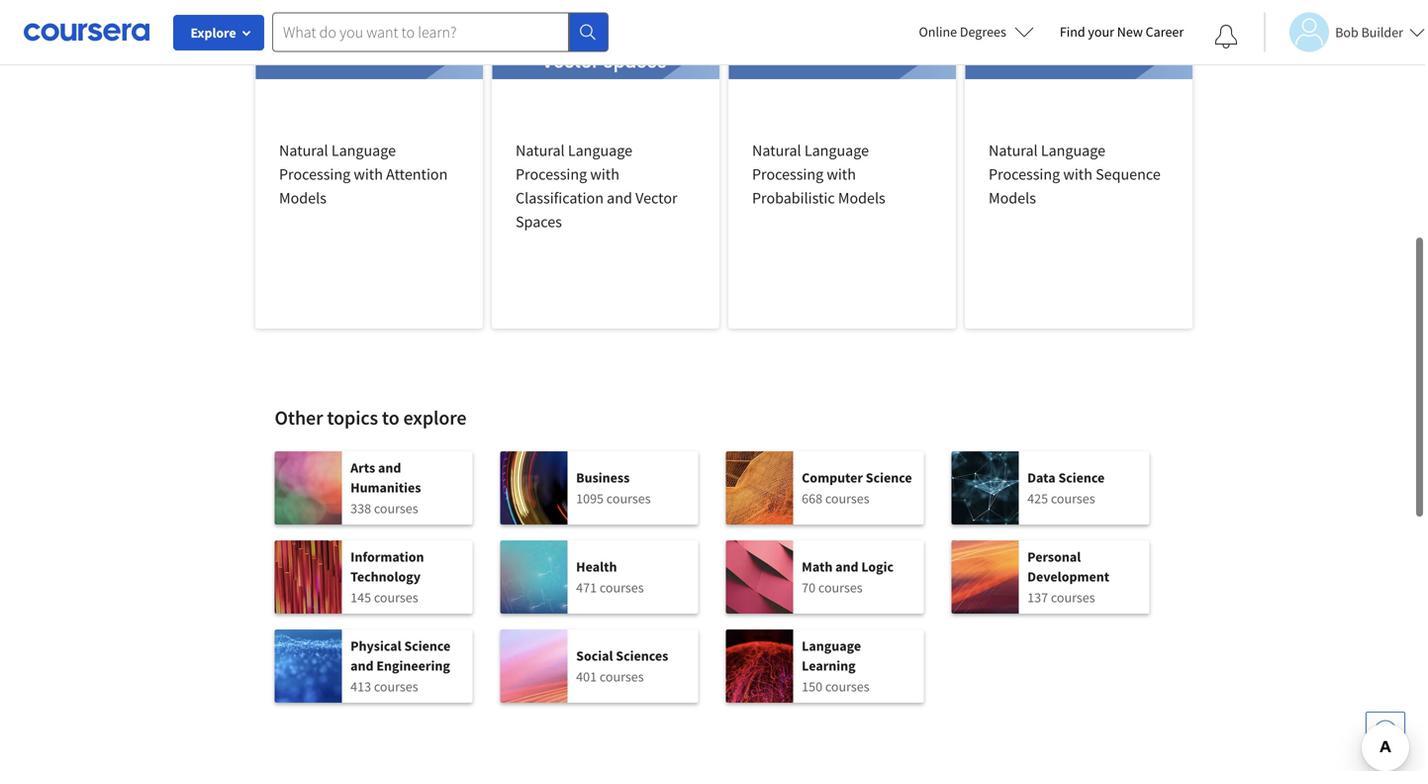 Task type: locate. For each thing, give the bounding box(es) containing it.
70
[[802, 579, 816, 597]]

physical
[[351, 637, 402, 655]]

models inside natural language processing with sequence models
[[989, 188, 1037, 208]]

and up humanities
[[378, 459, 401, 477]]

4 natural from the left
[[989, 141, 1038, 160]]

processing for natural language processing with probabilistic models
[[752, 164, 824, 184]]

language inside natural language processing with sequence models
[[1041, 141, 1106, 160]]

processing inside natural language processing with attention models
[[279, 164, 351, 184]]

science
[[866, 469, 913, 487], [1059, 469, 1105, 487], [404, 637, 451, 655]]

science inside data science 425 courses
[[1059, 469, 1105, 487]]

0 horizontal spatial models
[[279, 188, 327, 208]]

courses down computer
[[826, 490, 870, 507]]

sequence
[[1096, 164, 1161, 184]]

and inside math and logic 70 courses
[[836, 558, 859, 576]]

language up probabilistic at right
[[805, 141, 869, 160]]

3 processing from the left
[[752, 164, 824, 184]]

natural inside natural language processing with sequence models
[[989, 141, 1038, 160]]

courses down development
[[1051, 589, 1096, 606]]

with up probabilistic at right
[[827, 164, 856, 184]]

courses inside the information technology 145 courses
[[374, 589, 418, 606]]

4 with from the left
[[1064, 164, 1093, 184]]

probabilistic
[[752, 188, 835, 208]]

courses down the technology
[[374, 589, 418, 606]]

natural for natural language processing with classification and vector spaces
[[516, 141, 565, 160]]

668
[[802, 490, 823, 507]]

social sciences 401 courses
[[576, 647, 669, 686]]

natural for natural language processing with probabilistic models
[[752, 141, 802, 160]]

health 471 courses
[[576, 558, 644, 597]]

courses inside the health 471 courses
[[600, 579, 644, 597]]

courses down sciences
[[600, 668, 644, 686]]

arts and humanities 338 courses
[[351, 459, 421, 517]]

natural for natural language processing with sequence models
[[989, 141, 1038, 160]]

and up 413 at the left of the page
[[351, 657, 374, 675]]

processing inside natural language processing with probabilistic models
[[752, 164, 824, 184]]

builder
[[1362, 23, 1404, 41]]

other topics to explore
[[275, 405, 467, 430]]

online
[[919, 23, 958, 41]]

0 horizontal spatial science
[[404, 637, 451, 655]]

3 natural from the left
[[752, 141, 802, 160]]

natural language processing with classification and vector spaces link
[[492, 0, 720, 329]]

and left vector
[[607, 188, 633, 208]]

explore button
[[173, 15, 264, 50]]

courses down the business
[[607, 490, 651, 507]]

humanities
[[351, 479, 421, 497]]

What do you want to learn? text field
[[272, 12, 569, 52]]

1 horizontal spatial science
[[866, 469, 913, 487]]

and right math
[[836, 558, 859, 576]]

to
[[382, 405, 400, 430]]

natural inside natural language processing with attention models
[[279, 141, 328, 160]]

and
[[607, 188, 633, 208], [378, 459, 401, 477], [836, 558, 859, 576], [351, 657, 374, 675]]

with inside natural language processing with classification and vector spaces
[[590, 164, 620, 184]]

spaces
[[516, 212, 562, 232]]

natural language processing with probabilistic models
[[752, 141, 886, 208]]

find your new career
[[1060, 23, 1184, 41]]

courses down "engineering"
[[374, 678, 418, 696]]

courses
[[607, 490, 651, 507], [826, 490, 870, 507], [1051, 490, 1096, 507], [374, 500, 418, 517], [600, 579, 644, 597], [819, 579, 863, 597], [374, 589, 418, 606], [1051, 589, 1096, 606], [600, 668, 644, 686], [374, 678, 418, 696], [826, 678, 870, 696]]

bob builder
[[1336, 23, 1404, 41]]

with left 'attention'
[[354, 164, 383, 184]]

science for data science 425 courses
[[1059, 469, 1105, 487]]

145
[[351, 589, 371, 606]]

with inside natural language processing with attention models
[[354, 164, 383, 184]]

your
[[1089, 23, 1115, 41]]

business
[[576, 469, 630, 487]]

with inside natural language processing with sequence models
[[1064, 164, 1093, 184]]

science inside physical science and engineering 413 courses
[[404, 637, 451, 655]]

data science 425 courses
[[1028, 469, 1105, 507]]

1 models from the left
[[279, 188, 327, 208]]

courses down health
[[600, 579, 644, 597]]

with for sequence
[[1064, 164, 1093, 184]]

processing inside natural language processing with classification and vector spaces
[[516, 164, 587, 184]]

with up classification
[[590, 164, 620, 184]]

2 processing from the left
[[516, 164, 587, 184]]

natural language processing with probabilistic models link
[[729, 0, 956, 329]]

425
[[1028, 490, 1049, 507]]

language inside natural language processing with attention models
[[332, 141, 396, 160]]

with for classification
[[590, 164, 620, 184]]

2 with from the left
[[590, 164, 620, 184]]

career
[[1146, 23, 1184, 41]]

language up sequence
[[1041, 141, 1106, 160]]

natural
[[279, 141, 328, 160], [516, 141, 565, 160], [752, 141, 802, 160], [989, 141, 1038, 160]]

processing inside natural language processing with sequence models
[[989, 164, 1061, 184]]

2 natural from the left
[[516, 141, 565, 160]]

science up "engineering"
[[404, 637, 451, 655]]

processing
[[279, 164, 351, 184], [516, 164, 587, 184], [752, 164, 824, 184], [989, 164, 1061, 184]]

137
[[1028, 589, 1049, 606]]

models for natural language processing with attention models
[[279, 188, 327, 208]]

language up classification
[[568, 141, 633, 160]]

language
[[332, 141, 396, 160], [568, 141, 633, 160], [805, 141, 869, 160], [1041, 141, 1106, 160], [802, 637, 861, 655]]

technology
[[351, 568, 421, 586]]

computer
[[802, 469, 863, 487]]

personal
[[1028, 548, 1082, 566]]

language up learning
[[802, 637, 861, 655]]

models inside natural language processing with probabilistic models
[[838, 188, 886, 208]]

with inside natural language processing with probabilistic models
[[827, 164, 856, 184]]

learning
[[802, 657, 856, 675]]

sciences
[[616, 647, 669, 665]]

courses inside arts and humanities 338 courses
[[374, 500, 418, 517]]

models for natural language processing with probabilistic models
[[838, 188, 886, 208]]

show notifications image
[[1215, 25, 1239, 49]]

language for sequence
[[1041, 141, 1106, 160]]

science right computer
[[866, 469, 913, 487]]

models
[[279, 188, 327, 208], [838, 188, 886, 208], [989, 188, 1037, 208]]

language inside natural language processing with classification and vector spaces
[[568, 141, 633, 160]]

natural inside natural language processing with probabilistic models
[[752, 141, 802, 160]]

other
[[275, 405, 323, 430]]

1 with from the left
[[354, 164, 383, 184]]

2 horizontal spatial science
[[1059, 469, 1105, 487]]

3 with from the left
[[827, 164, 856, 184]]

natural language processing with sequence models link
[[965, 0, 1193, 329]]

classification
[[516, 188, 604, 208]]

natural inside natural language processing with classification and vector spaces
[[516, 141, 565, 160]]

models for natural language processing with sequence models
[[989, 188, 1037, 208]]

science for physical science and engineering 413 courses
[[404, 637, 451, 655]]

science inside computer science 668 courses
[[866, 469, 913, 487]]

1 natural from the left
[[279, 141, 328, 160]]

with
[[354, 164, 383, 184], [590, 164, 620, 184], [827, 164, 856, 184], [1064, 164, 1093, 184]]

help center image
[[1374, 720, 1398, 744]]

list
[[275, 451, 1151, 719]]

with left sequence
[[1064, 164, 1093, 184]]

3 models from the left
[[989, 188, 1037, 208]]

courses down learning
[[826, 678, 870, 696]]

language up 'attention'
[[332, 141, 396, 160]]

development
[[1028, 568, 1110, 586]]

models inside natural language processing with attention models
[[279, 188, 327, 208]]

1 processing from the left
[[279, 164, 351, 184]]

2 models from the left
[[838, 188, 886, 208]]

1 horizontal spatial models
[[838, 188, 886, 208]]

language inside natural language processing with probabilistic models
[[805, 141, 869, 160]]

courses down humanities
[[374, 500, 418, 517]]

courses down math
[[819, 579, 863, 597]]

4 processing from the left
[[989, 164, 1061, 184]]

computer science 668 courses
[[802, 469, 913, 507]]

None search field
[[272, 12, 609, 52]]

online degrees button
[[904, 10, 1050, 53]]

courses right the 425 on the right bottom of the page
[[1051, 490, 1096, 507]]

science right data
[[1059, 469, 1105, 487]]

2 horizontal spatial models
[[989, 188, 1037, 208]]



Task type: describe. For each thing, give the bounding box(es) containing it.
find your new career link
[[1050, 20, 1194, 45]]

401
[[576, 668, 597, 686]]

science for computer science 668 courses
[[866, 469, 913, 487]]

math and logic 70 courses
[[802, 558, 894, 597]]

list containing arts and humanities
[[275, 451, 1151, 719]]

courses inside computer science 668 courses
[[826, 490, 870, 507]]

arts
[[351, 459, 375, 477]]

language for probabilistic
[[805, 141, 869, 160]]

courses inside 'social sciences 401 courses'
[[600, 668, 644, 686]]

courses inside math and logic 70 courses
[[819, 579, 863, 597]]

information
[[351, 548, 424, 566]]

natural language processing with classification and vector spaces
[[516, 141, 678, 232]]

471
[[576, 579, 597, 597]]

natural language processing with attention models
[[279, 141, 448, 208]]

language learning 150 courses
[[802, 637, 870, 696]]

coursera image
[[24, 16, 150, 48]]

with for probabilistic
[[827, 164, 856, 184]]

courses inside physical science and engineering 413 courses
[[374, 678, 418, 696]]

logic
[[862, 558, 894, 576]]

new
[[1118, 23, 1143, 41]]

processing for natural language processing with classification and vector spaces
[[516, 164, 587, 184]]

413
[[351, 678, 371, 696]]

and inside natural language processing with classification and vector spaces
[[607, 188, 633, 208]]

data
[[1028, 469, 1056, 487]]

courses inside language learning 150 courses
[[826, 678, 870, 696]]

personal development 137 courses
[[1028, 548, 1110, 606]]

bob
[[1336, 23, 1359, 41]]

1095
[[576, 490, 604, 507]]

topics
[[327, 405, 378, 430]]

and inside physical science and engineering 413 courses
[[351, 657, 374, 675]]

language for classification
[[568, 141, 633, 160]]

natural language processing with attention models link
[[255, 0, 483, 329]]

explore
[[403, 405, 467, 430]]

social
[[576, 647, 613, 665]]

language for attention
[[332, 141, 396, 160]]

courses inside data science 425 courses
[[1051, 490, 1096, 507]]

with for attention
[[354, 164, 383, 184]]

information technology 145 courses
[[351, 548, 424, 606]]

processing for natural language processing with attention models
[[279, 164, 351, 184]]

explore
[[191, 24, 236, 42]]

language inside language learning 150 courses
[[802, 637, 861, 655]]

attention
[[386, 164, 448, 184]]

engineering
[[377, 657, 450, 675]]

math
[[802, 558, 833, 576]]

processing for natural language processing with sequence models
[[989, 164, 1061, 184]]

business 1095 courses
[[576, 469, 651, 507]]

150
[[802, 678, 823, 696]]

courses inside personal development 137 courses
[[1051, 589, 1096, 606]]

vector
[[636, 188, 678, 208]]

and inside arts and humanities 338 courses
[[378, 459, 401, 477]]

natural language processing with sequence models
[[989, 141, 1161, 208]]

338
[[351, 500, 371, 517]]

natural for natural language processing with attention models
[[279, 141, 328, 160]]

degrees
[[960, 23, 1007, 41]]

bob builder button
[[1265, 12, 1426, 52]]

courses inside business 1095 courses
[[607, 490, 651, 507]]

physical science and engineering 413 courses
[[351, 637, 451, 696]]

health
[[576, 558, 617, 576]]

find
[[1060, 23, 1086, 41]]

online degrees
[[919, 23, 1007, 41]]



Task type: vqa. For each thing, say whether or not it's contained in the screenshot.


